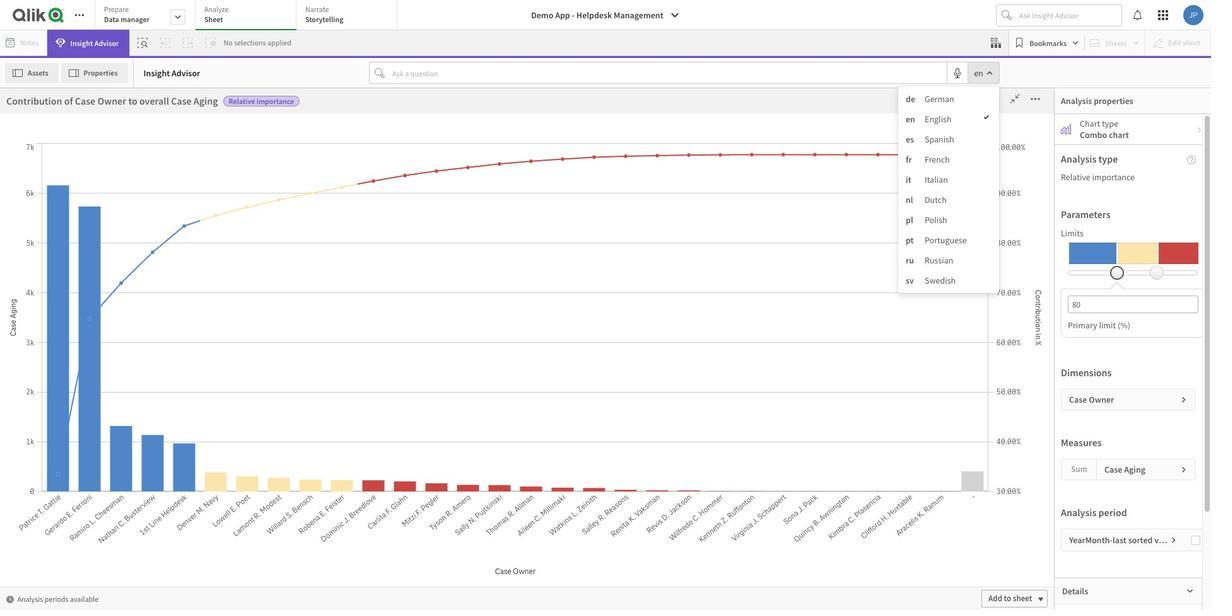 Task type: locate. For each thing, give the bounding box(es) containing it.
0 horizontal spatial type
[[118, 398, 136, 410]]

sorted
[[1128, 535, 1153, 546]]

0 horizontal spatial importance
[[257, 97, 294, 106]]

over
[[115, 477, 137, 491]]

aileen
[[838, 388, 860, 399]]

measures
[[1061, 437, 1102, 449]]

1 horizontal spatial sheet
[[1013, 594, 1032, 604]]

combo
[[1080, 129, 1107, 141]]

0 horizontal spatial case aging
[[71, 197, 111, 208]]

primary limit (%)
[[1068, 320, 1131, 331]]

chart type combo chart
[[1080, 118, 1129, 141]]

type down 142
[[610, 185, 631, 198]]

case aging up case closed date
[[71, 197, 111, 208]]

importance down applied at the top of the page
[[257, 97, 294, 106]]

2 small image from the top
[[1180, 466, 1188, 474]]

time
[[125, 297, 143, 309], [139, 477, 161, 491]]

timetable up case timetable rank
[[91, 424, 128, 435]]

of down the properties button
[[64, 95, 73, 107]]

contribution for exit full screen image at the top right
[[6, 95, 62, 107]]

insight advisor down "data"
[[70, 38, 119, 48]]

0 horizontal spatial advisor
[[94, 38, 119, 48]]

add for top add to sheet button
[[958, 459, 972, 469]]

0 horizontal spatial add
[[958, 459, 972, 469]]

narrate
[[305, 4, 329, 14]]

add
[[958, 459, 972, 469], [989, 594, 1002, 604]]

2 vertical spatial case aging
[[1105, 464, 1146, 476]]

application
[[0, 0, 1211, 611]]

type inside menu item
[[118, 398, 136, 410]]

prepare data manager
[[104, 4, 150, 24]]

open
[[204, 198, 225, 210]]

advisor down "data"
[[94, 38, 119, 48]]

advisor inside insight advisor dropdown button
[[94, 38, 119, 48]]

1 horizontal spatial relative importance
[[1061, 172, 1135, 183]]

open for open & resolved cases over time
[[6, 477, 31, 491]]

duration inside open cases vs duration * bubble size represents number of high priority open cases
[[74, 185, 115, 198]]

properties
[[1094, 95, 1134, 107]]

fields
[[23, 112, 42, 121]]

type
[[610, 185, 631, 198], [118, 398, 136, 410]]

1 horizontal spatial periods
[[255, 460, 279, 469]]

1 vertical spatial add to sheet button
[[982, 590, 1048, 608]]

case owner down dimensions
[[1069, 394, 1114, 406]]

0 horizontal spatial insight
[[70, 38, 93, 48]]

cases open/closed menu item
[[65, 518, 180, 543]]

of for exit full screen image at the top right
[[64, 95, 73, 107]]

0 horizontal spatial case is closed
[[71, 323, 123, 334]]

0 vertical spatial case aging
[[71, 197, 111, 208]]

0 vertical spatial advisor
[[94, 38, 119, 48]]

cases inside menu item
[[71, 525, 93, 536]]

menu item containing en
[[898, 109, 999, 129]]

demo
[[531, 9, 553, 21]]

low priority cases 203
[[897, 88, 1102, 178]]

analysis periods available
[[228, 460, 309, 469], [17, 595, 98, 604]]

0 horizontal spatial sheet
[[983, 459, 1002, 469]]

aging inside case aging menu item
[[91, 197, 111, 208]]

to
[[128, 95, 137, 107], [339, 194, 348, 206], [974, 459, 981, 469], [1004, 594, 1011, 604]]

type down chart
[[1099, 153, 1118, 165]]

0 vertical spatial time
[[125, 297, 143, 309]]

0 horizontal spatial of
[[64, 95, 73, 107]]

busterview
[[875, 286, 915, 297]]

1 horizontal spatial en
[[974, 67, 984, 79]]

insight up the properties button
[[70, 38, 93, 48]]

grid
[[774, 241, 1028, 503]]

1 vertical spatial timetable
[[91, 449, 128, 460]]

es
[[906, 134, 914, 145]]

1 horizontal spatial of
[[141, 198, 150, 210]]

small image
[[1180, 396, 1188, 404], [1180, 466, 1188, 474]]

1 vertical spatial contribution of case owner to overall case aging
[[217, 194, 429, 206]]

2 true from the top
[[777, 388, 793, 399]]

is left press space to open search dialog box for [case is closed] column. element
[[797, 244, 803, 254]]

tab list containing prepare
[[95, 0, 402, 32]]

2 vertical spatial is
[[91, 323, 97, 334]]

contribution right priority
[[217, 194, 273, 206]]

1 horizontal spatial analysis periods available
[[228, 460, 309, 469]]

menu
[[898, 86, 999, 293], [65, 139, 190, 611]]

0 horizontal spatial case owner
[[71, 348, 115, 359]]

0 vertical spatial type
[[1102, 118, 1119, 129]]

casenumber button
[[65, 499, 156, 511]]

time inside menu item
[[125, 297, 143, 309]]

closed up totals element
[[777, 254, 802, 264]]

1 horizontal spatial case is closed
[[777, 244, 803, 264]]

1 vertical spatial c.
[[861, 388, 869, 399]]

tab list
[[95, 0, 402, 32]]

case created date menu item
[[65, 266, 180, 291]]

1 vertical spatial more image
[[439, 192, 459, 204]]

open for open cases by priority type
[[504, 185, 529, 198]]

fields button
[[0, 88, 64, 128], [1, 88, 64, 128]]

3 true from the top
[[777, 432, 793, 442]]

2 horizontal spatial of
[[275, 194, 284, 206]]

timetable for case timetable
[[91, 424, 128, 435]]

priority inside low priority cases 203
[[949, 88, 1031, 121]]

type inside chart type combo chart
[[1102, 118, 1119, 129]]

0 horizontal spatial relative importance
[[229, 97, 294, 106]]

1 vertical spatial add
[[989, 594, 1002, 604]]

2 timetable from the top
[[91, 449, 128, 460]]

master items button
[[0, 129, 64, 169], [1, 129, 64, 169]]

en
[[974, 67, 984, 79], [906, 114, 915, 125]]

1 vertical spatial insight
[[144, 67, 170, 79]]

vs
[[62, 185, 72, 198]]

application containing 72
[[0, 0, 1211, 611]]

1 horizontal spatial more image
[[1025, 93, 1046, 105]]

relative down analysis type at the right of page
[[1061, 172, 1091, 183]]

no selections applied
[[224, 38, 291, 47]]

c. for nathan
[[866, 286, 873, 297]]

2 vertical spatial case owner
[[1069, 394, 1114, 406]]

1 vertical spatial en
[[906, 114, 915, 125]]

add for the bottom add to sheet button
[[989, 594, 1002, 604]]

contribution of case owner to overall case aging
[[6, 95, 218, 107], [217, 194, 429, 206]]

time down the case created date menu item
[[125, 297, 143, 309]]

chart
[[1080, 118, 1100, 129]]

open cases vs duration * bubble size represents number of high priority open cases
[[6, 185, 250, 210]]

0 horizontal spatial is
[[91, 323, 97, 334]]

1 true from the top
[[777, 286, 793, 297]]

0 vertical spatial duration
[[74, 185, 115, 198]]

case is closed up totals element
[[777, 244, 803, 264]]

timetable down case timetable button
[[91, 449, 128, 460]]

0 horizontal spatial more image
[[439, 192, 459, 204]]

0 vertical spatial insight
[[70, 38, 93, 48]]

swedish
[[925, 275, 956, 286]]

closed up count
[[91, 222, 116, 233]]

2 horizontal spatial is
[[797, 244, 803, 254]]

true for aileen c. millimaki
[[777, 388, 793, 399]]

0 horizontal spatial periods
[[45, 595, 68, 604]]

1 timetable from the top
[[91, 424, 128, 435]]

0 vertical spatial sheet
[[983, 459, 1002, 469]]

relative right auto-
[[229, 97, 255, 106]]

type right record
[[118, 398, 136, 410]]

demo app - helpdesk management button
[[524, 5, 687, 25]]

high
[[98, 88, 150, 121]]

contribution up fields
[[6, 95, 62, 107]]

nathan
[[838, 286, 864, 297]]

relative
[[229, 97, 255, 106], [1061, 172, 1091, 183]]

c. for aileen
[[861, 388, 869, 399]]

advisor
[[94, 38, 119, 48], [172, 67, 200, 79]]

case aging
[[71, 197, 111, 208], [982, 254, 1022, 264], [1105, 464, 1146, 476]]

case created date
[[71, 272, 138, 284]]

number
[[107, 198, 139, 210]]

1 horizontal spatial menu
[[898, 86, 999, 293]]

1 vertical spatial add to sheet
[[989, 594, 1032, 604]]

1 vertical spatial true
[[777, 388, 793, 399]]

medium
[[477, 88, 567, 121]]

case count menu item
[[65, 240, 180, 266]]

case owner up case owner group
[[71, 348, 115, 359]]

0 horizontal spatial analysis periods available
[[17, 595, 98, 604]]

press space to open search dialog box for [case is closed] column. element
[[813, 241, 835, 268]]

cases
[[227, 198, 250, 210]]

aileen c. millimaki
[[838, 388, 903, 399]]

case aging up 18364.641273148 at right top
[[982, 254, 1022, 264]]

1 horizontal spatial is
[[579, 194, 587, 206]]

1 horizontal spatial case owner
[[488, 146, 533, 157]]

available
[[281, 460, 309, 469], [70, 595, 98, 604]]

importance down analysis type at the right of page
[[1092, 172, 1135, 183]]

0 vertical spatial contribution
[[6, 95, 62, 107]]

overall for the full screen image
[[350, 194, 380, 206]]

is down deselect field image
[[579, 194, 587, 206]]

2 horizontal spatial case owner
[[1069, 394, 1114, 406]]

en button
[[969, 62, 999, 83]]

1 vertical spatial contribution
[[217, 194, 273, 206]]

1 horizontal spatial type
[[610, 185, 631, 198]]

1 horizontal spatial case aging
[[982, 254, 1022, 264]]

more image
[[1025, 93, 1046, 105], [439, 192, 459, 204]]

insight advisor inside insight advisor dropdown button
[[70, 38, 119, 48]]

deselect field image
[[579, 148, 587, 155]]

1 small image from the top
[[1180, 396, 1188, 404]]

contribution
[[6, 95, 62, 107], [217, 194, 273, 206]]

case aging up period
[[1105, 464, 1146, 476]]

timetable
[[91, 424, 128, 435], [91, 449, 128, 460]]

of
[[64, 95, 73, 107], [275, 194, 284, 206], [141, 198, 150, 210]]

case is closed down case duration time
[[71, 323, 123, 334]]

date down number
[[117, 222, 134, 233]]

0 vertical spatial contribution of case owner to overall case aging
[[6, 95, 218, 107]]

insight advisor button
[[47, 30, 130, 56]]

more image for exit full screen image at the top right
[[1025, 93, 1046, 105]]

1 horizontal spatial importance
[[1092, 172, 1135, 183]]

0 vertical spatial insight advisor
[[70, 38, 119, 48]]

date right created
[[121, 272, 138, 284]]

aging
[[194, 95, 218, 107], [404, 194, 429, 206], [518, 194, 542, 206], [91, 197, 111, 208], [1001, 254, 1022, 264], [1124, 464, 1146, 476]]

case is closed
[[777, 244, 803, 264], [71, 323, 123, 334]]

by
[[560, 185, 571, 198], [544, 194, 555, 206]]

1 vertical spatial sheet
[[1013, 594, 1032, 604]]

0 vertical spatial more image
[[1025, 93, 1046, 105]]

case is closed menu item
[[65, 316, 180, 341]]

true for gerardo e. ferroni
[[777, 432, 793, 442]]

0 horizontal spatial menu
[[65, 139, 190, 611]]

1 vertical spatial case aging
[[982, 254, 1022, 264]]

open cases by priority type
[[504, 185, 631, 198]]

case owner menu item
[[65, 341, 180, 367]]

1 vertical spatial type
[[118, 398, 136, 410]]

0 vertical spatial is
[[579, 194, 587, 206]]

limit
[[1099, 320, 1116, 331]]

represents
[[61, 198, 105, 210]]

1 horizontal spatial overall
[[350, 194, 380, 206]]

1 vertical spatial relative
[[1061, 172, 1091, 183]]

e.
[[868, 432, 875, 442]]

yearmonth-last sorted values
[[1069, 535, 1179, 546]]

1 horizontal spatial advisor
[[172, 67, 200, 79]]

is down case duration time
[[91, 323, 97, 334]]

2 vertical spatial true
[[777, 432, 793, 442]]

case owner down medium
[[488, 146, 533, 157]]

of right cases
[[275, 194, 284, 206]]

grid containing case is closed
[[774, 241, 1028, 503]]

0 vertical spatial true
[[777, 286, 793, 297]]

ru
[[906, 255, 914, 266]]

0 horizontal spatial overall
[[139, 95, 169, 107]]

time right over
[[139, 477, 161, 491]]

manager
[[121, 15, 150, 24]]

cases open/closed button
[[65, 525, 156, 536]]

1 vertical spatial insight advisor
[[144, 67, 200, 79]]

0 vertical spatial periods
[[255, 460, 279, 469]]

1 horizontal spatial available
[[281, 460, 309, 469]]

by for priority
[[560, 185, 571, 198]]

medium priority cases 142
[[477, 88, 724, 178]]

case aging inside menu item
[[71, 197, 111, 208]]

c. right "aileen"
[[861, 388, 869, 399]]

small image for case aging
[[1180, 466, 1188, 474]]

72
[[176, 121, 229, 178]]

relative importance
[[229, 97, 294, 106], [1061, 172, 1135, 183]]

None number field
[[1068, 296, 1199, 314]]

0 vertical spatial case is closed
[[777, 244, 803, 264]]

1 vertical spatial small image
[[1180, 466, 1188, 474]]

advisor up auto-
[[172, 67, 200, 79]]

of left "high"
[[141, 198, 150, 210]]

c.
[[866, 286, 873, 297], [861, 388, 869, 399]]

0 horizontal spatial contribution
[[6, 95, 62, 107]]

type right the chart
[[1102, 118, 1119, 129]]

1 fields button from the left
[[0, 88, 64, 128]]

0 vertical spatial importance
[[257, 97, 294, 106]]

insight up the search assets text field
[[144, 67, 170, 79]]

periods
[[255, 460, 279, 469], [45, 595, 68, 604]]

priority inside medium priority cases 142
[[572, 88, 653, 121]]

0 vertical spatial relative
[[229, 97, 255, 106]]

open inside open cases vs duration * bubble size represents number of high priority open cases
[[6, 185, 31, 198]]

0 horizontal spatial insight advisor
[[70, 38, 119, 48]]

case_date_key button
[[65, 474, 156, 485]]

1 vertical spatial available
[[70, 595, 98, 604]]

case inside case is closed
[[777, 244, 795, 254]]

203
[[960, 121, 1039, 178]]

case owner inside menu item
[[71, 348, 115, 359]]

closed up case owner button
[[98, 323, 123, 334]]

0 vertical spatial small image
[[1180, 396, 1188, 404]]

selections
[[234, 38, 266, 47]]

2 master items button from the left
[[1, 129, 64, 169]]

sv
[[906, 275, 914, 286]]

case record type button
[[65, 398, 156, 410]]

case owner button
[[65, 348, 156, 359]]

-
[[572, 9, 575, 21]]

1 vertical spatial overall
[[350, 194, 380, 206]]

0 vertical spatial timetable
[[91, 424, 128, 435]]

case timetable rank
[[71, 449, 148, 460]]

sheet for top add to sheet button
[[983, 459, 1002, 469]]

insight advisor up the search assets text field
[[144, 67, 200, 79]]

priority inside high priority cases 72
[[155, 88, 236, 121]]

duration down created
[[91, 297, 123, 309]]

0 vertical spatial date
[[117, 222, 134, 233]]

c. right nathan
[[866, 286, 873, 297]]

cases open/closed
[[71, 525, 142, 536]]

sheet for the bottom add to sheet button
[[1013, 594, 1032, 604]]

0 vertical spatial en
[[974, 67, 984, 79]]

*
[[6, 198, 11, 210]]

duration right vs
[[74, 185, 115, 198]]

0 vertical spatial overall
[[139, 95, 169, 107]]

more image for the full screen image
[[439, 192, 459, 204]]

0 vertical spatial case owner
[[488, 146, 533, 157]]

open
[[6, 185, 31, 198], [504, 185, 529, 198], [6, 477, 31, 491]]

1 vertical spatial type
[[1099, 153, 1118, 165]]

insight inside insight advisor dropdown button
[[70, 38, 93, 48]]

1 horizontal spatial by
[[560, 185, 571, 198]]

relative importance right auto-
[[229, 97, 294, 106]]

search image
[[930, 248, 937, 260]]

duration inside menu item
[[91, 297, 123, 309]]

english
[[925, 114, 952, 125]]

2 fields button from the left
[[1, 88, 64, 128]]

1 vertical spatial periods
[[45, 595, 68, 604]]

0 vertical spatial add to sheet
[[958, 459, 1002, 469]]

menu item
[[898, 109, 999, 129]]

relative importance down analysis type at the right of page
[[1061, 172, 1135, 183]]

1 horizontal spatial insight
[[144, 67, 170, 79]]

case_date_key menu item
[[65, 467, 180, 493]]



Task type: vqa. For each thing, say whether or not it's contained in the screenshot.
Add to sheet corresponding to bottom Add to sheet button
yes



Task type: describe. For each thing, give the bounding box(es) containing it.
assets button
[[5, 63, 58, 83]]

analysis period
[[1061, 507, 1127, 519]]

Ask Insight Advisor text field
[[1017, 5, 1122, 25]]

gerardo
[[838, 432, 867, 442]]

Ask a question text field
[[390, 63, 947, 83]]

0 vertical spatial type
[[610, 185, 631, 198]]

by for case
[[544, 194, 555, 206]]

true for nathan c. busterview
[[777, 286, 793, 297]]

case duration time button
[[65, 297, 156, 309]]

grid inside application
[[774, 241, 1028, 503]]

analyze
[[204, 4, 229, 14]]

priority for 203
[[949, 88, 1031, 121]]

selections tool image
[[991, 38, 1001, 48]]

priority for 72
[[155, 88, 236, 121]]

period
[[1099, 507, 1127, 519]]

high
[[151, 198, 170, 210]]

assets
[[28, 68, 48, 77]]

rank
[[130, 449, 148, 460]]

nathan c. busterview
[[838, 286, 915, 297]]

cases inside low priority cases 203
[[1036, 88, 1102, 121]]

case owner group
[[71, 373, 140, 385]]

case aging menu item
[[65, 190, 180, 215]]

values
[[1155, 535, 1179, 546]]

employee status menu item
[[65, 594, 180, 611]]

case owner group menu item
[[65, 367, 180, 392]]

analysis
[[223, 102, 259, 115]]

applied
[[267, 38, 291, 47]]

timetable for case timetable rank
[[91, 449, 128, 460]]

help image
[[1187, 156, 1196, 165]]

cases inside high priority cases 72
[[241, 88, 307, 121]]

menu containing case aging
[[65, 139, 190, 611]]

totals element
[[774, 268, 835, 285]]

full screen image
[[419, 192, 439, 204]]

fr
[[906, 154, 912, 165]]

properties button
[[61, 63, 128, 83]]

case timetable menu item
[[65, 417, 180, 442]]

contribution for the full screen image
[[217, 194, 273, 206]]

contribution of case owner to overall case aging for exit full screen image at the top right
[[6, 95, 218, 107]]

0 horizontal spatial en
[[906, 114, 915, 125]]

record
[[91, 398, 116, 410]]

none number field inside application
[[1068, 296, 1199, 314]]

add to sheet for the bottom add to sheet button
[[989, 594, 1032, 604]]

of inside open cases vs duration * bubble size represents number of high priority open cases
[[141, 198, 150, 210]]

18364.641273148
[[951, 271, 1022, 281]]

142
[[562, 121, 640, 178]]

casenumber menu item
[[65, 493, 180, 518]]

it
[[906, 174, 911, 185]]

small image for case owner
[[1180, 396, 1188, 404]]

1 vertical spatial analysis periods available
[[17, 595, 98, 604]]

values
[[773, 194, 802, 206]]

primary
[[1068, 320, 1097, 331]]

prepare
[[104, 4, 129, 14]]

combo chart image
[[1061, 124, 1071, 134]]

case record type menu item
[[65, 392, 180, 417]]

auto-
[[200, 102, 224, 115]]

case_date_key
[[71, 474, 128, 485]]

open for open cases vs duration * bubble size represents number of high priority open cases
[[6, 185, 31, 198]]

1 vertical spatial advisor
[[172, 67, 200, 79]]

nl
[[906, 194, 913, 206]]

is inside menu item
[[91, 323, 97, 334]]

overall for exit full screen image at the top right
[[139, 95, 169, 107]]

case timetable button
[[65, 424, 156, 435]]

information
[[370, 506, 409, 515]]

analysis type
[[1061, 153, 1118, 165]]

0 vertical spatial available
[[281, 460, 309, 469]]

case closed date
[[71, 222, 134, 233]]

date for case closed date
[[117, 222, 134, 233]]

case owner group button
[[65, 373, 156, 385]]

cases inside open cases vs duration * bubble size represents number of high priority open cases
[[33, 185, 60, 198]]

closed inside case is closed
[[777, 254, 802, 264]]

menu containing de
[[898, 86, 999, 293]]

open/closed
[[94, 525, 142, 536]]

narrate storytelling
[[305, 4, 343, 24]]

0 vertical spatial analysis periods available
[[228, 460, 309, 469]]

millimaki
[[870, 388, 903, 399]]

analyze sheet
[[204, 4, 229, 24]]

type for chart
[[1102, 118, 1119, 129]]

ferroni
[[877, 432, 902, 442]]

1 master items button from the left
[[0, 129, 64, 169]]

management
[[614, 9, 664, 21]]

case timetable rank menu item
[[65, 442, 180, 467]]

0 vertical spatial relative importance
[[229, 97, 294, 106]]

sheet
[[204, 15, 223, 24]]

case is closed inside menu item
[[71, 323, 123, 334]]

case timetable
[[71, 424, 128, 435]]

1 vertical spatial time
[[139, 477, 161, 491]]

date for case created date
[[121, 272, 138, 284]]

casenumber
[[71, 499, 119, 511]]

french
[[925, 154, 950, 165]]

mutual
[[346, 506, 368, 515]]

helpdesk
[[577, 9, 612, 21]]

case record type
[[71, 398, 136, 410]]

last
[[1113, 535, 1127, 546]]

mutual information
[[346, 506, 409, 515]]

no
[[224, 38, 233, 47]]

case created date button
[[65, 272, 156, 284]]

0 horizontal spatial available
[[70, 595, 98, 604]]

demo app - helpdesk management
[[531, 9, 664, 21]]

cases inside medium priority cases 142
[[658, 88, 724, 121]]

priority
[[172, 198, 202, 210]]

items
[[35, 153, 53, 162]]

spanish
[[925, 134, 954, 145]]

&
[[33, 477, 40, 491]]

master items
[[13, 153, 53, 162]]

en inside popup button
[[974, 67, 984, 79]]

tab list inside application
[[95, 0, 402, 32]]

1 vertical spatial is
[[797, 244, 803, 254]]

bubble
[[13, 198, 41, 210]]

1 vertical spatial relative importance
[[1061, 172, 1135, 183]]

parameters
[[1061, 208, 1111, 221]]

%ownerid menu item
[[65, 165, 180, 190]]

italian
[[925, 174, 948, 185]]

of for the full screen image
[[275, 194, 284, 206]]

limits
[[1061, 228, 1084, 239]]

contribution of case owner to overall case aging for the full screen image
[[217, 194, 429, 206]]

1 vertical spatial importance
[[1092, 172, 1135, 183]]

de
[[906, 93, 915, 105]]

app
[[555, 9, 570, 21]]

cancel button
[[997, 98, 1044, 119]]

add to sheet for top add to sheet button
[[958, 459, 1002, 469]]

analysis properties
[[1061, 95, 1134, 107]]

type for analysis
[[1099, 153, 1118, 165]]

master
[[13, 153, 34, 162]]

group
[[117, 373, 140, 385]]

dimensions
[[1061, 367, 1112, 379]]

0 vertical spatial add to sheet button
[[951, 456, 1018, 473]]

bookmarks
[[1030, 38, 1067, 48]]

small image
[[1170, 537, 1178, 544]]

low
[[897, 88, 944, 121]]

data
[[104, 15, 119, 24]]

Search assets text field
[[65, 90, 190, 112]]

resolved
[[42, 477, 83, 491]]

case aging by case is closed
[[495, 194, 618, 206]]

2 horizontal spatial case aging
[[1105, 464, 1146, 476]]

case closed date menu item
[[65, 215, 180, 240]]

auto-analysis
[[200, 102, 259, 115]]

portuguese
[[925, 235, 967, 246]]

closed down 142
[[589, 194, 618, 206]]

case duration time menu item
[[65, 291, 180, 316]]

case duration time
[[71, 297, 143, 309]]

chart
[[1109, 129, 1129, 141]]

1 horizontal spatial insight advisor
[[144, 67, 200, 79]]

case timetable rank button
[[65, 449, 156, 460]]

priority for 142
[[572, 88, 653, 121]]

created
[[91, 272, 119, 284]]

polish
[[925, 214, 947, 226]]

exit full screen image
[[1005, 93, 1025, 105]]



